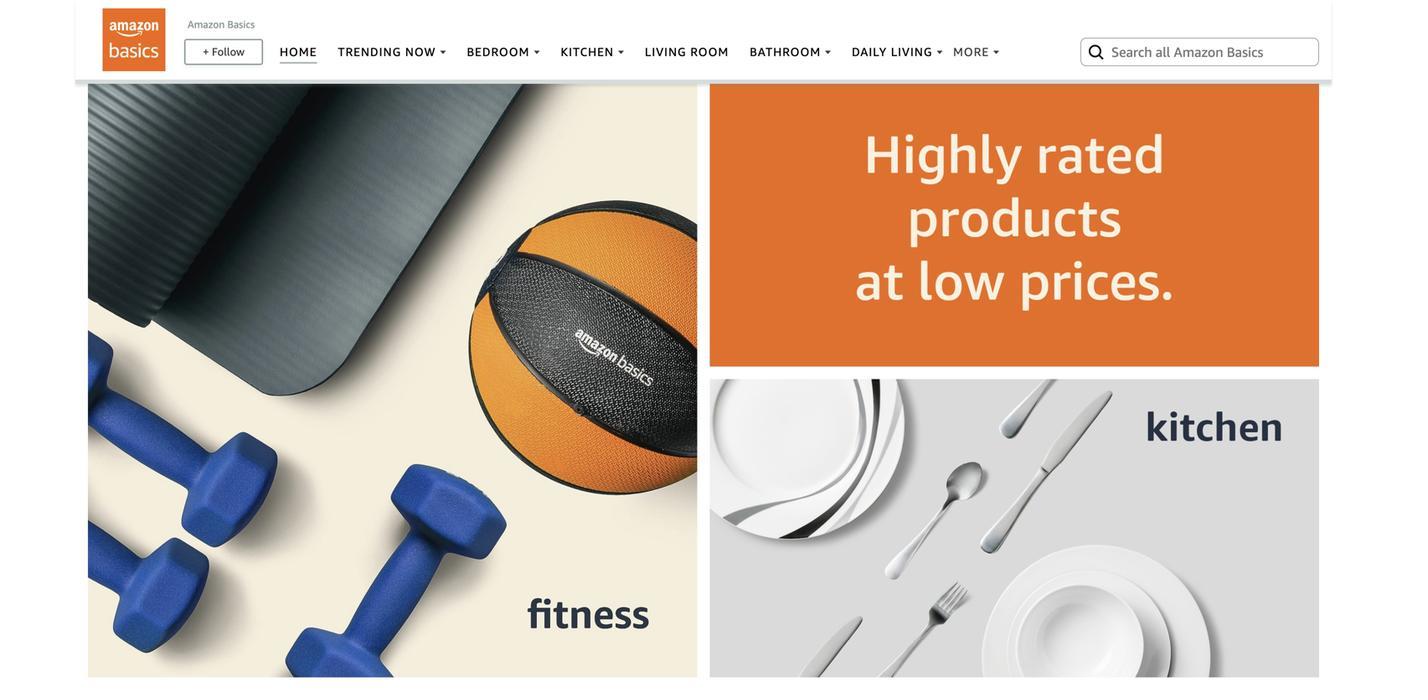 Task type: describe. For each thing, give the bounding box(es) containing it.
+ follow button
[[186, 40, 262, 63]]

+ follow
[[203, 45, 245, 58]]

follow
[[212, 45, 245, 58]]



Task type: locate. For each thing, give the bounding box(es) containing it.
basics
[[228, 18, 255, 30]]

search image
[[1087, 42, 1107, 62]]

amazon basics link
[[188, 18, 255, 30]]

amazon
[[188, 18, 225, 30]]

amazon basics
[[188, 18, 255, 30]]

+
[[203, 45, 209, 58]]

Search all Amazon Basics search field
[[1112, 38, 1292, 66]]

amazon basics logo image
[[103, 8, 166, 71]]



Task type: vqa. For each thing, say whether or not it's contained in the screenshot.
Amazon Basics link
yes



